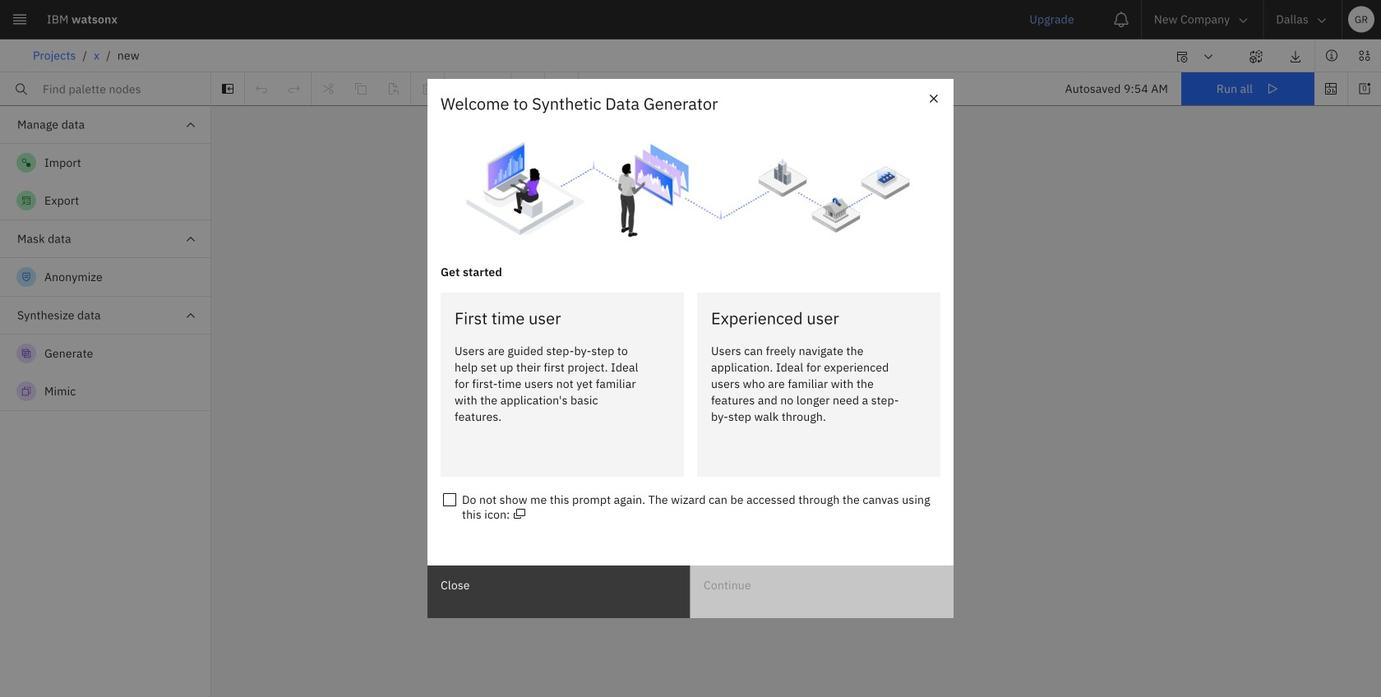 Task type: locate. For each thing, give the bounding box(es) containing it.
action bar element
[[0, 39, 1382, 73]]

data image
[[1359, 49, 1372, 62]]

arrow span image
[[1202, 50, 1222, 63]]

side menu button image
[[12, 11, 28, 28]]

Find palette nodes text field
[[0, 72, 211, 106]]

[object object] dialog
[[428, 79, 954, 619]]

global navigation element
[[0, 0, 1382, 697]]

None search field
[[0, 72, 211, 106]]

close image
[[926, 90, 942, 107]]



Task type: vqa. For each thing, say whether or not it's contained in the screenshot.
find palette nodes text box
yes



Task type: describe. For each thing, give the bounding box(es) containing it.
notifications image
[[1113, 11, 1130, 28]]



